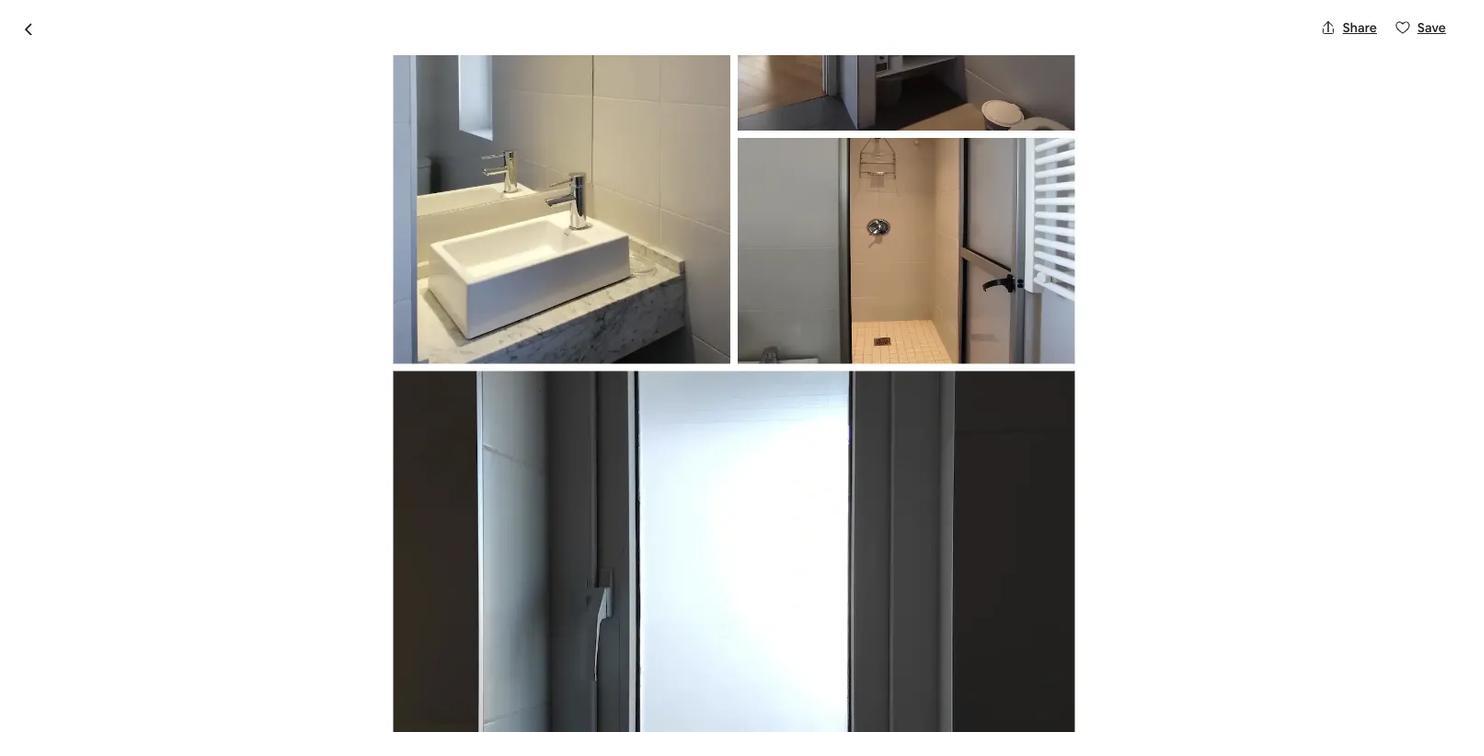 Task type: vqa. For each thing, say whether or not it's contained in the screenshot.
beds
yes



Task type: locate. For each thing, give the bounding box(es) containing it.
2 2 from the left
[[432, 616, 441, 635]]

2
[[377, 616, 385, 635], [432, 616, 441, 635]]

$51
[[929, 608, 961, 634]]

working.
[[550, 712, 601, 728]]

bright apartment close to the seafront superhost · montevideo, uruguay
[[219, 94, 662, 153]]

None search field
[[572, 15, 896, 59]]

entire
[[219, 583, 275, 610]]

0 horizontal spatial 2
[[377, 616, 385, 635]]

second bathroom - complete (toilet, bidet, pool and shower). image
[[393, 0, 731, 364], [393, 0, 731, 364]]

rental
[[279, 583, 335, 610]]

second full bathroom. image
[[738, 0, 1075, 131], [738, 0, 1075, 131]]

second bathroom window image
[[393, 371, 1075, 732], [393, 371, 1075, 732]]

by
[[452, 583, 475, 610]]

for
[[530, 712, 547, 728]]

1 2 from the left
[[377, 616, 385, 635]]

fabrizio jorge is a superhost. learn more about fabrizio jorge. image
[[769, 585, 820, 636], [769, 585, 820, 636]]

$51 night
[[929, 608, 1000, 634]]

· down close
[[438, 134, 442, 153]]

a
[[278, 712, 287, 728]]

1 horizontal spatial ·
[[438, 134, 442, 153]]

2 left baths
[[432, 616, 441, 635]]

save
[[1418, 19, 1447, 36]]

2 left beds
[[377, 616, 385, 635]]

to
[[492, 94, 516, 125]]

0 horizontal spatial ·
[[426, 616, 429, 635]]

· inside entire rental unit hosted by fabrizio jorge 2 beds · 2 baths
[[426, 616, 429, 635]]

0 vertical spatial ·
[[438, 134, 442, 153]]

the
[[521, 94, 560, 125]]

bright apartment close to the seafront image 4 image
[[999, 175, 1250, 365]]

dedicated
[[278, 688, 351, 707]]

·
[[438, 134, 442, 153], [426, 616, 429, 635]]

share button
[[1314, 12, 1385, 43]]

montevideo, uruguay button
[[449, 131, 579, 153]]

well-
[[463, 712, 491, 728]]

seafront
[[565, 94, 662, 125]]

dialog
[[0, 0, 1469, 732]]

1 vertical spatial ·
[[426, 616, 429, 635]]

second full bathroom, with toilet shower and bidet. image
[[738, 138, 1075, 364], [738, 138, 1075, 364]]

share
[[1343, 19, 1377, 36]]

wifi
[[403, 712, 424, 728]]

suited
[[491, 712, 527, 728]]

beds
[[389, 616, 422, 635]]

hosted
[[380, 583, 447, 610]]

that's
[[427, 712, 460, 728]]

bright
[[219, 94, 288, 125]]

1 horizontal spatial 2
[[432, 616, 441, 635]]

baths
[[444, 616, 482, 635]]

· right beds
[[426, 616, 429, 635]]



Task type: describe. For each thing, give the bounding box(es) containing it.
11/18/2023
[[1089, 679, 1153, 696]]

workspace
[[354, 688, 430, 707]]

area
[[346, 712, 372, 728]]

dedicated workspace a common area with wifi that's well-suited for working.
[[278, 688, 601, 728]]

10/26/2023
[[940, 679, 1008, 696]]

night
[[965, 613, 1000, 632]]

uruguay
[[527, 133, 579, 150]]

bright apartment close to the seafront image 3 image
[[742, 372, 992, 555]]

bright apartment close to the seafront image 1 image
[[219, 175, 734, 555]]

superhost
[[370, 133, 431, 150]]

save button
[[1389, 12, 1454, 43]]

apartment
[[293, 94, 418, 125]]

fabrizio jorge
[[480, 583, 614, 610]]

bright apartment close to the seafront image 5 image
[[999, 372, 1250, 555]]

bright apartment close to the seafront image 2 image
[[742, 175, 992, 365]]

close
[[423, 94, 487, 125]]

unit
[[339, 583, 376, 610]]

with
[[374, 712, 400, 728]]

dialog containing share
[[0, 0, 1469, 732]]

common
[[290, 712, 343, 728]]

montevideo,
[[449, 133, 525, 150]]

entire rental unit hosted by fabrizio jorge 2 beds · 2 baths
[[219, 583, 614, 635]]

· inside bright apartment close to the seafront superhost · montevideo, uruguay
[[438, 134, 442, 153]]



